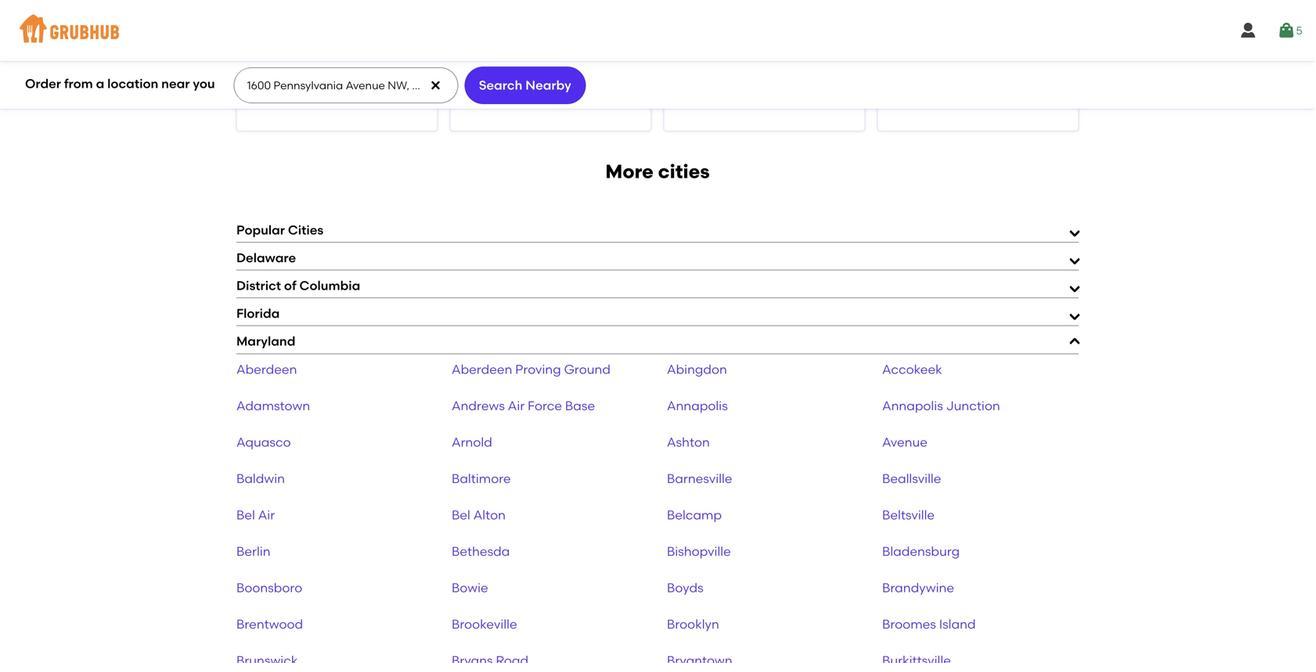 Task type: describe. For each thing, give the bounding box(es) containing it.
air for andrews
[[508, 398, 525, 413]]

broomes island
[[882, 617, 976, 632]]

annapolis for annapolis link at the right bottom
[[667, 398, 728, 413]]

district
[[236, 278, 281, 293]]

columbia
[[300, 278, 360, 293]]

annapolis junction link
[[882, 398, 1000, 413]]

avenue link
[[882, 434, 928, 450]]

3 grocery from the left
[[699, 51, 736, 62]]

delivery for 774 ratings
[[489, 84, 524, 96]]

bethesda
[[452, 544, 510, 559]]

beltsville link
[[882, 507, 935, 523]]

more cities
[[606, 160, 710, 183]]

2 grocery from the left
[[486, 51, 522, 62]]

4 items from the left
[[952, 51, 977, 62]]

bladensburg
[[882, 544, 960, 559]]

5
[[1296, 24, 1303, 37]]

berlin link
[[236, 544, 271, 559]]

boyds
[[667, 580, 704, 595]]

$0.49 for 285 ratings
[[250, 84, 273, 96]]

avenue
[[882, 434, 928, 450]]

cities
[[658, 160, 710, 183]]

belcamp link
[[667, 507, 722, 523]]

of
[[284, 278, 296, 293]]

search
[[479, 77, 523, 93]]

bel alton
[[452, 507, 506, 523]]

search nearby button
[[465, 67, 586, 104]]

arnold
[[452, 434, 492, 450]]

district of columbia
[[236, 278, 360, 293]]

broomes
[[882, 617, 936, 632]]

brandywine
[[882, 580, 954, 595]]

base
[[565, 398, 595, 413]]

order from a location near you
[[25, 76, 215, 91]]

bel air
[[236, 507, 275, 523]]

island
[[939, 617, 976, 632]]

search nearby
[[479, 77, 571, 93]]

alton
[[473, 507, 506, 523]]

andrews
[[452, 398, 505, 413]]

brandywine link
[[882, 580, 954, 595]]

brentwood
[[236, 617, 303, 632]]

bladensburg link
[[882, 544, 960, 559]]

beallsville
[[882, 471, 941, 486]]

$0.49 for 774 ratings
[[464, 84, 487, 96]]

belcamp
[[667, 507, 722, 523]]

beallsville link
[[882, 471, 941, 486]]

svg image
[[1239, 21, 1258, 40]]

subscription pass image
[[250, 50, 266, 63]]

Search Address search field
[[234, 68, 457, 103]]

min for 774 ratings
[[493, 71, 510, 82]]

4 grocery from the left
[[913, 51, 950, 62]]

aberdeen for aberdeen proving ground
[[452, 362, 512, 377]]

nearby
[[526, 77, 571, 93]]

ground
[[564, 362, 611, 377]]

brentwood link
[[236, 617, 303, 632]]

location
[[107, 76, 158, 91]]

ashton
[[667, 434, 710, 450]]

barnesville link
[[667, 471, 732, 486]]

annapolis for annapolis junction
[[882, 398, 943, 413]]

4 grocery items from the left
[[913, 51, 977, 62]]

force
[[528, 398, 562, 413]]

aquasco link
[[236, 434, 291, 450]]

20–35 for 774 ratings
[[464, 71, 491, 82]]

maryland
[[236, 334, 295, 349]]

popular
[[236, 222, 285, 238]]

2 items from the left
[[525, 51, 550, 62]]

min for 285 ratings
[[279, 71, 296, 82]]

you
[[193, 76, 215, 91]]

annapolis link
[[667, 398, 728, 413]]

bowie
[[452, 580, 488, 595]]

5 button
[[1278, 16, 1303, 45]]

bishopville
[[667, 544, 731, 559]]

order
[[25, 76, 61, 91]]

bethesda link
[[452, 544, 510, 559]]

20–35 min $0.49 delivery for 774
[[464, 71, 524, 96]]

svg image inside 5 button
[[1278, 21, 1296, 40]]

a
[[96, 76, 104, 91]]

andrews air force base link
[[452, 398, 595, 413]]



Task type: locate. For each thing, give the bounding box(es) containing it.
baldwin link
[[236, 471, 285, 486]]

aberdeen link
[[236, 362, 297, 377]]

cities
[[288, 222, 324, 238]]

0 vertical spatial svg image
[[1278, 21, 1296, 40]]

svg image right 285 ratings
[[429, 79, 442, 92]]

subscription pass image
[[464, 50, 479, 63], [677, 50, 693, 63], [891, 50, 907, 63]]

bel
[[236, 507, 255, 523], [452, 507, 470, 523]]

air left force
[[508, 398, 525, 413]]

grocery items
[[272, 51, 336, 62], [486, 51, 550, 62], [699, 51, 763, 62], [913, 51, 977, 62]]

baltimore link
[[452, 471, 511, 486]]

ratings for 285 ratings
[[387, 87, 424, 101]]

adamstown
[[236, 398, 310, 413]]

2 horizontal spatial subscription pass image
[[891, 50, 907, 63]]

more
[[606, 160, 654, 183]]

2 20–35 min $0.49 delivery from the left
[[464, 71, 524, 96]]

2 annapolis from the left
[[882, 398, 943, 413]]

adamstown link
[[236, 398, 310, 413]]

aberdeen down maryland
[[236, 362, 297, 377]]

items
[[311, 51, 336, 62], [525, 51, 550, 62], [738, 51, 763, 62], [952, 51, 977, 62]]

beltsville
[[882, 507, 935, 523]]

2 ratings from the left
[[601, 87, 638, 101]]

20–35 left nearby
[[464, 71, 491, 82]]

1 grocery items from the left
[[272, 51, 336, 62]]

junction
[[946, 398, 1000, 413]]

1 vertical spatial svg image
[[429, 79, 442, 92]]

1 horizontal spatial 20–35 min $0.49 delivery
[[464, 71, 524, 96]]

ratings right 774
[[601, 87, 638, 101]]

boonsboro link
[[236, 580, 302, 595]]

1 annapolis from the left
[[667, 398, 728, 413]]

0 horizontal spatial 20–35 min $0.49 delivery
[[250, 71, 311, 96]]

3 subscription pass image from the left
[[891, 50, 907, 63]]

1 horizontal spatial svg image
[[1278, 21, 1296, 40]]

0 horizontal spatial air
[[258, 507, 275, 523]]

brooklyn
[[667, 617, 719, 632]]

20–35 for 285 ratings
[[250, 71, 277, 82]]

3 grocery items from the left
[[699, 51, 763, 62]]

proving
[[515, 362, 561, 377]]

285
[[366, 87, 385, 101]]

svg image right svg image on the top right of page
[[1278, 21, 1296, 40]]

0 horizontal spatial $0.49
[[250, 84, 273, 96]]

main navigation navigation
[[0, 0, 1315, 61]]

1 items from the left
[[311, 51, 336, 62]]

boyds link
[[667, 580, 704, 595]]

baltimore
[[452, 471, 511, 486]]

2 bel from the left
[[452, 507, 470, 523]]

brookeville link
[[452, 617, 517, 632]]

1 horizontal spatial aberdeen
[[452, 362, 512, 377]]

1 ratings from the left
[[387, 87, 424, 101]]

ratings
[[387, 87, 424, 101], [601, 87, 638, 101]]

3 items from the left
[[738, 51, 763, 62]]

2 $0.49 from the left
[[464, 84, 487, 96]]

1 horizontal spatial air
[[508, 398, 525, 413]]

0 horizontal spatial subscription pass image
[[464, 50, 479, 63]]

abingdon link
[[667, 362, 727, 377]]

20–35 min $0.49 delivery for 285
[[250, 71, 311, 96]]

1 min from the left
[[279, 71, 296, 82]]

from
[[64, 76, 93, 91]]

285 ratings
[[366, 87, 424, 101]]

accokeek link
[[882, 362, 942, 377]]

bel air link
[[236, 507, 275, 523]]

brookeville
[[452, 617, 517, 632]]

annapolis down abingdon link
[[667, 398, 728, 413]]

aberdeen proving ground link
[[452, 362, 611, 377]]

1 $0.49 from the left
[[250, 84, 273, 96]]

20–35 min $0.49 delivery down subscription pass image
[[250, 71, 311, 96]]

0 horizontal spatial 20–35
[[250, 71, 277, 82]]

2 delivery from the left
[[489, 84, 524, 96]]

2 grocery items from the left
[[486, 51, 550, 62]]

$0.49 left nearby
[[464, 84, 487, 96]]

near
[[161, 76, 190, 91]]

aberdeen for aberdeen link
[[236, 362, 297, 377]]

bishopville link
[[667, 544, 731, 559]]

20–35 down subscription pass image
[[250, 71, 277, 82]]

star icon image
[[362, 70, 374, 82], [374, 70, 387, 82], [387, 70, 399, 82], [399, 70, 412, 82], [399, 70, 412, 82], [575, 70, 588, 82], [588, 70, 601, 82]]

boonsboro
[[236, 580, 302, 595]]

1 grocery from the left
[[272, 51, 309, 62]]

0 horizontal spatial ratings
[[387, 87, 424, 101]]

0 horizontal spatial aberdeen
[[236, 362, 297, 377]]

0 horizontal spatial min
[[279, 71, 296, 82]]

andrews air force base
[[452, 398, 595, 413]]

0 horizontal spatial annapolis
[[667, 398, 728, 413]]

0 horizontal spatial delivery
[[275, 84, 311, 96]]

1 bel from the left
[[236, 507, 255, 523]]

774 ratings
[[582, 87, 638, 101]]

1 horizontal spatial subscription pass image
[[677, 50, 693, 63]]

1 horizontal spatial $0.49
[[464, 84, 487, 96]]

2 20–35 from the left
[[464, 71, 491, 82]]

aberdeen proving ground
[[452, 362, 611, 377]]

air down baldwin
[[258, 507, 275, 523]]

accokeek
[[882, 362, 942, 377]]

20–35
[[250, 71, 277, 82], [464, 71, 491, 82]]

1 horizontal spatial bel
[[452, 507, 470, 523]]

bel left alton
[[452, 507, 470, 523]]

air for bel
[[258, 507, 275, 523]]

abingdon
[[667, 362, 727, 377]]

annapolis down accokeek link
[[882, 398, 943, 413]]

2 aberdeen from the left
[[452, 362, 512, 377]]

1 horizontal spatial ratings
[[601, 87, 638, 101]]

$0.49 down subscription pass image
[[250, 84, 273, 96]]

barnesville
[[667, 471, 732, 486]]

1 horizontal spatial delivery
[[489, 84, 524, 96]]

1 horizontal spatial min
[[493, 71, 510, 82]]

20–35 min $0.49 delivery left nearby
[[464, 71, 524, 96]]

ashton link
[[667, 434, 710, 450]]

air
[[508, 398, 525, 413], [258, 507, 275, 523]]

bel for bel air
[[236, 507, 255, 523]]

ratings for 774 ratings
[[601, 87, 638, 101]]

1 subscription pass image from the left
[[464, 50, 479, 63]]

774
[[582, 87, 598, 101]]

broomes island link
[[882, 617, 976, 632]]

bel up berlin
[[236, 507, 255, 523]]

delivery for 285 ratings
[[275, 84, 311, 96]]

aberdeen
[[236, 362, 297, 377], [452, 362, 512, 377]]

1 vertical spatial air
[[258, 507, 275, 523]]

delivery
[[275, 84, 311, 96], [489, 84, 524, 96]]

brooklyn link
[[667, 617, 719, 632]]

ratings right 285
[[387, 87, 424, 101]]

2 min from the left
[[493, 71, 510, 82]]

delaware
[[236, 250, 296, 266]]

aberdeen up andrews
[[452, 362, 512, 377]]

0 vertical spatial air
[[508, 398, 525, 413]]

1 aberdeen from the left
[[236, 362, 297, 377]]

1 horizontal spatial 20–35
[[464, 71, 491, 82]]

florida
[[236, 306, 280, 321]]

baldwin
[[236, 471, 285, 486]]

berlin
[[236, 544, 271, 559]]

1 20–35 from the left
[[250, 71, 277, 82]]

bel alton link
[[452, 507, 506, 523]]

svg image
[[1278, 21, 1296, 40], [429, 79, 442, 92]]

annapolis junction
[[882, 398, 1000, 413]]

popular cities
[[236, 222, 324, 238]]

min
[[279, 71, 296, 82], [493, 71, 510, 82]]

0 horizontal spatial bel
[[236, 507, 255, 523]]

1 horizontal spatial annapolis
[[882, 398, 943, 413]]

arnold link
[[452, 434, 492, 450]]

2 subscription pass image from the left
[[677, 50, 693, 63]]

bel for bel alton
[[452, 507, 470, 523]]

1 20–35 min $0.49 delivery from the left
[[250, 71, 311, 96]]

0 horizontal spatial svg image
[[429, 79, 442, 92]]

bowie link
[[452, 580, 488, 595]]

annapolis
[[667, 398, 728, 413], [882, 398, 943, 413]]

1 delivery from the left
[[275, 84, 311, 96]]



Task type: vqa. For each thing, say whether or not it's contained in the screenshot.
Crab
no



